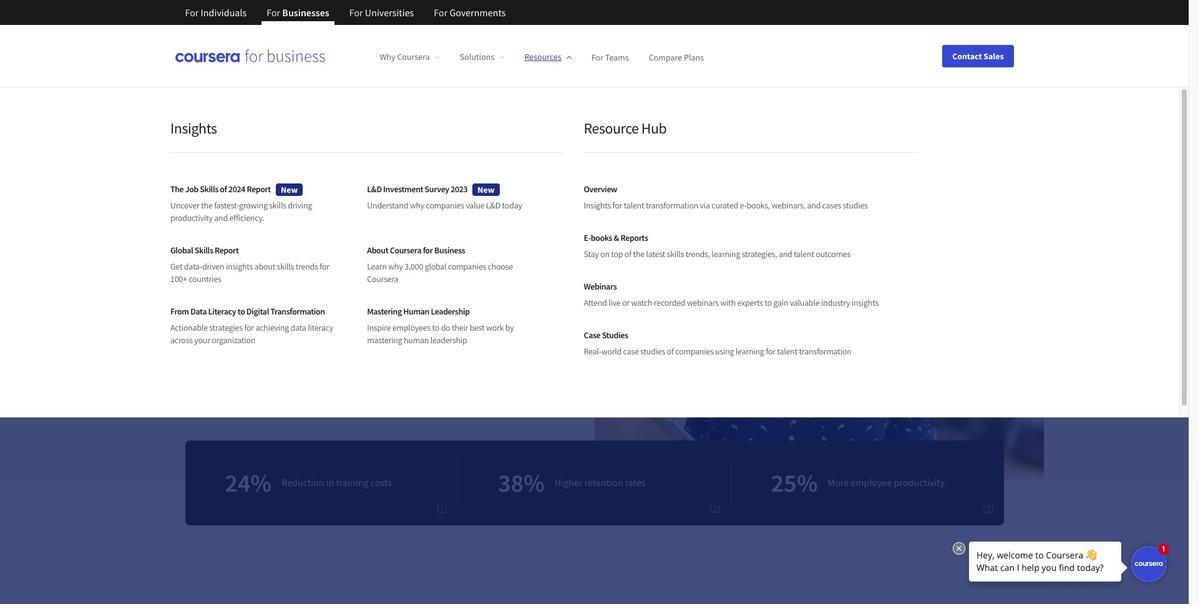 Task type: vqa. For each thing, say whether or not it's contained in the screenshot.


Task type: locate. For each thing, give the bounding box(es) containing it.
0 vertical spatial why
[[410, 200, 424, 211]]

uncover the fastest-growing skills driving productivity and efficiency.
[[170, 200, 312, 223]]

transformation left via
[[646, 200, 698, 211]]

your up l&d investment survey 2023 on the top left
[[379, 122, 453, 172]]

0 vertical spatial your
[[379, 122, 453, 172]]

and inside the uncover the fastest-growing skills driving productivity and efficiency.
[[214, 212, 228, 223]]

[ for 38%
[[710, 502, 713, 514]]

0 vertical spatial report
[[247, 183, 271, 195]]

make talent your competitive advantage
[[185, 122, 553, 212]]

report up 'growing'
[[247, 183, 271, 195]]

2 new from the left
[[478, 184, 495, 195]]

coursera up 3,000
[[390, 245, 421, 256]]

1 vertical spatial productivity
[[894, 476, 945, 489]]

top
[[611, 248, 623, 260]]

report up driven
[[215, 245, 239, 256]]

0 vertical spatial insights
[[226, 261, 253, 272]]

contact for contact us
[[205, 349, 239, 362]]

1 vertical spatial l&d
[[486, 200, 501, 211]]

1 vertical spatial learning
[[736, 346, 764, 357]]

2 vertical spatial coursera
[[367, 273, 398, 285]]

0 vertical spatial costs
[[262, 266, 282, 278]]

2 vertical spatial of
[[667, 346, 674, 357]]

of inside "case studies real-world case studies of companies using learning for talent transformation"
[[667, 346, 674, 357]]

0 vertical spatial companies
[[426, 200, 464, 211]]

productivity right employee
[[894, 476, 945, 489]]

mastering human leadership inspire employees to do their best work by mastering human leadership
[[367, 306, 514, 346]]

coursera for why
[[397, 51, 430, 63]]

insights inside global skills report get data-driven insights about skills trends for 100+ countries
[[226, 261, 253, 272]]

with up advance
[[299, 223, 317, 235]]

productivity
[[170, 212, 213, 223], [894, 476, 945, 489]]

0 horizontal spatial why
[[388, 261, 403, 272]]

1 vertical spatial companies
[[448, 261, 486, 272]]

from data literacy to digital transformation actionable strategies for achieving data literacy across your organization
[[170, 306, 333, 346]]

do
[[441, 322, 450, 333]]

1 horizontal spatial critical
[[320, 244, 347, 257]]

resource
[[584, 119, 639, 138]]

costs right in
[[371, 476, 392, 489]]

for down overview
[[613, 200, 622, 211]]

0 horizontal spatial productivity
[[170, 212, 213, 223]]

0 horizontal spatial transformation
[[646, 200, 698, 211]]

0 horizontal spatial training
[[229, 266, 260, 278]]

of right top
[[625, 248, 632, 260]]

2 [ from the left
[[710, 502, 713, 514]]

3 ] from the left
[[991, 502, 994, 514]]

with left experts
[[720, 297, 736, 308]]

about
[[367, 245, 388, 256]]

to left gain
[[765, 297, 772, 308]]

1 vertical spatial studies
[[640, 346, 665, 357]]

0 horizontal spatial [
[[437, 502, 440, 514]]

and down fastest-
[[214, 212, 228, 223]]

case
[[623, 346, 639, 357]]

and left cases
[[807, 200, 821, 211]]

for universities
[[349, 6, 414, 19]]

new up the driving
[[281, 184, 298, 195]]

1 horizontal spatial to
[[432, 322, 439, 333]]

contact left the sales
[[953, 50, 982, 61]]

2 horizontal spatial ]
[[991, 502, 994, 514]]

0 horizontal spatial insights
[[226, 261, 253, 272]]

the job skills of 2024 report
[[170, 183, 271, 195]]

for for governments
[[434, 6, 448, 19]]

0 vertical spatial learning
[[712, 248, 740, 260]]

contact sales
[[953, 50, 1004, 61]]

businesses
[[282, 6, 329, 19]]

for left individuals
[[185, 6, 199, 19]]

0 horizontal spatial insights
[[170, 119, 217, 138]]

0 vertical spatial transformation
[[646, 200, 698, 211]]

skills inside global skills report get data-driven insights about skills trends for 100+ countries
[[195, 245, 213, 256]]

learning
[[712, 248, 740, 260], [736, 346, 764, 357]]

1 horizontal spatial training
[[336, 476, 369, 489]]

0 horizontal spatial contact
[[205, 349, 239, 362]]

for left universities
[[349, 6, 363, 19]]

insights right industry on the right of page
[[852, 297, 879, 308]]

for right trends
[[320, 261, 329, 272]]

for inside the from data literacy to digital transformation actionable strategies for achieving data literacy across your organization
[[244, 322, 254, 333]]

1 horizontal spatial insights
[[584, 200, 611, 211]]

new for skills
[[281, 184, 298, 195]]

companies down business
[[448, 261, 486, 272]]

banner navigation
[[175, 0, 516, 34]]

0 horizontal spatial the
[[201, 200, 213, 211]]

0 vertical spatial of
[[220, 183, 227, 195]]

transformation
[[646, 200, 698, 211], [799, 346, 852, 357]]

0 horizontal spatial l&d
[[367, 183, 382, 195]]

companies inside about coursera for business learn why 3,000 global companies choose coursera
[[448, 261, 486, 272]]

0 vertical spatial the
[[201, 200, 213, 211]]

critical down content
[[320, 244, 347, 257]]

1 ] from the left
[[445, 502, 448, 514]]

2 ] from the left
[[718, 502, 721, 514]]

of left 2024
[[220, 183, 227, 195]]

training right in
[[336, 476, 369, 489]]

resource hub
[[584, 119, 667, 138]]

for individuals
[[185, 6, 247, 19]]

insights
[[226, 261, 253, 272], [852, 297, 879, 308]]

to inside the from data literacy to digital transformation actionable strategies for achieving data literacy across your organization
[[238, 306, 245, 317]]

your inside make talent your competitive advantage
[[379, 122, 453, 172]]

1 horizontal spatial your
[[379, 122, 453, 172]]

contact us
[[205, 349, 251, 362]]

survey
[[425, 183, 449, 195]]

0 vertical spatial studies
[[843, 200, 868, 211]]

report
[[247, 183, 271, 195], [215, 245, 239, 256]]

leadership
[[430, 335, 467, 346]]

0 vertical spatial skills
[[200, 183, 218, 195]]

1 vertical spatial the
[[633, 248, 645, 260]]

0 vertical spatial insights
[[170, 119, 217, 138]]

efficiency.
[[229, 212, 264, 223]]

1 horizontal spatial transformation
[[799, 346, 852, 357]]

studies right cases
[[843, 200, 868, 211]]

insights down retain,
[[226, 261, 253, 272]]

[
[[437, 502, 440, 514], [710, 502, 713, 514], [983, 502, 986, 514]]

driven
[[202, 261, 224, 272]]

1 vertical spatial costs
[[371, 476, 392, 489]]

live
[[609, 297, 621, 308]]

companies left using on the bottom right of page
[[675, 346, 714, 357]]

0 horizontal spatial studies
[[640, 346, 665, 357]]

skills right job
[[200, 183, 218, 195]]

recorded
[[654, 297, 685, 308]]

global
[[425, 261, 446, 272]]

the
[[201, 200, 213, 211], [633, 248, 645, 260]]

for teams
[[592, 51, 629, 63]]

compare
[[649, 51, 682, 63]]

companies
[[426, 200, 464, 211], [448, 261, 486, 272], [675, 346, 714, 357]]

and inside e-books & reports stay on top of the latest skills trends, learning strategies, and talent outcomes
[[779, 248, 792, 260]]

higher
[[555, 476, 583, 489]]

productivity down uncover
[[170, 212, 213, 223]]

[ for 24%
[[437, 502, 440, 514]]

e-
[[740, 200, 747, 211]]

1 horizontal spatial why
[[410, 200, 424, 211]]

1 horizontal spatial the
[[633, 248, 645, 260]]

us
[[241, 349, 251, 362]]

actionable
[[170, 322, 208, 333]]

your down actionable
[[194, 335, 210, 346]]

why coursera
[[380, 51, 430, 63]]

1 horizontal spatial studies
[[843, 200, 868, 211]]

2 horizontal spatial of
[[667, 346, 674, 357]]

for
[[185, 6, 199, 19], [267, 6, 280, 19], [349, 6, 363, 19], [434, 6, 448, 19], [592, 51, 604, 63]]

1 horizontal spatial costs
[[371, 476, 392, 489]]

contact down organization
[[205, 349, 239, 362]]

1 horizontal spatial report
[[247, 183, 271, 195]]

coursera right why
[[397, 51, 430, 63]]

0 horizontal spatial critical
[[249, 223, 276, 235]]

the left fastest-
[[201, 200, 213, 211]]

training down retain,
[[229, 266, 260, 278]]

skills right "latest" on the right top of the page
[[667, 248, 684, 260]]

retention
[[585, 476, 623, 489]]

0 horizontal spatial your
[[194, 335, 210, 346]]

companies inside "case studies real-world case studies of companies using learning for talent transformation"
[[675, 346, 714, 357]]

critical up retain,
[[249, 223, 276, 235]]

l&d right value
[[486, 200, 501, 211]]

0 vertical spatial productivity
[[170, 212, 213, 223]]

skills up driven
[[195, 245, 213, 256]]

0 horizontal spatial new
[[281, 184, 298, 195]]

2 vertical spatial companies
[[675, 346, 714, 357]]

of right case
[[667, 346, 674, 357]]

1 vertical spatial contact
[[205, 349, 239, 362]]

insights up job
[[170, 119, 217, 138]]

individuals
[[201, 6, 247, 19]]

1 vertical spatial insights
[[584, 200, 611, 211]]

learning inside e-books & reports stay on top of the latest skills trends, learning strategies, and talent outcomes
[[712, 248, 740, 260]]

1 vertical spatial your
[[194, 335, 210, 346]]

for for individuals
[[185, 6, 199, 19]]

can
[[369, 223, 383, 235]]

experts
[[737, 297, 763, 308]]

0 horizontal spatial ]
[[445, 502, 448, 514]]

for inside about coursera for business learn why 3,000 global companies choose coursera
[[423, 245, 433, 256]]

studies inside "case studies real-world case studies of companies using learning for talent transformation"
[[640, 346, 665, 357]]

3
[[986, 502, 991, 514]]

lower
[[203, 266, 227, 278]]

contact inside button
[[953, 50, 982, 61]]

2 horizontal spatial to
[[765, 297, 772, 308]]

learning right trends,
[[712, 248, 740, 260]]

learning inside "case studies real-world case studies of companies using learning for talent transformation"
[[736, 346, 764, 357]]

1 vertical spatial training
[[336, 476, 369, 489]]

watch
[[631, 297, 652, 308]]

about
[[254, 261, 275, 272]]

1 vertical spatial with
[[720, 297, 736, 308]]

insights down overview
[[584, 200, 611, 211]]

higher retention rates
[[555, 476, 646, 489]]

for up global
[[423, 245, 433, 256]]

business
[[434, 245, 465, 256]]

and right strategies,
[[779, 248, 792, 260]]

1 vertical spatial insights
[[852, 297, 879, 308]]

new up value
[[478, 184, 495, 195]]

1 horizontal spatial insights
[[852, 297, 879, 308]]

1 vertical spatial coursera
[[390, 245, 421, 256]]

1 vertical spatial why
[[388, 261, 403, 272]]

l&d up understand
[[367, 183, 382, 195]]

books
[[591, 232, 612, 243]]

1 horizontal spatial ]
[[718, 502, 721, 514]]

0 horizontal spatial with
[[299, 223, 317, 235]]

skills
[[200, 183, 218, 195], [195, 245, 213, 256]]

0 vertical spatial training
[[229, 266, 260, 278]]

studies right case
[[640, 346, 665, 357]]

to left do
[[432, 322, 439, 333]]

report inside global skills report get data-driven insights about skills trends for 100+ countries
[[215, 245, 239, 256]]

1 new from the left
[[281, 184, 298, 195]]

case
[[584, 330, 601, 341]]

0 vertical spatial contact
[[953, 50, 982, 61]]

0 vertical spatial l&d
[[367, 183, 382, 195]]

1 vertical spatial of
[[625, 248, 632, 260]]

develop, retain, and advance critical talent
[[203, 244, 372, 257]]

for right using on the bottom right of page
[[766, 346, 776, 357]]

outcomes
[[816, 248, 851, 260]]

to left digital
[[238, 306, 245, 317]]

coursera down learn
[[367, 273, 398, 285]]

0 horizontal spatial to
[[238, 306, 245, 317]]

1 vertical spatial report
[[215, 245, 239, 256]]

skills inside global skills report get data-driven insights about skills trends for 100+ countries
[[277, 261, 294, 272]]

on
[[600, 248, 610, 260]]

advantage
[[384, 162, 553, 212]]

transformation down industry on the right of page
[[799, 346, 852, 357]]

1 horizontal spatial with
[[720, 297, 736, 308]]

for left businesses on the top of the page
[[267, 6, 280, 19]]

for for businesses
[[267, 6, 280, 19]]

digital
[[246, 306, 269, 317]]

your inside the from data literacy to digital transformation actionable strategies for achieving data literacy across your organization
[[194, 335, 210, 346]]

for down digital
[[244, 322, 254, 333]]

1 horizontal spatial new
[[478, 184, 495, 195]]

talent inside "case studies real-world case studies of companies using learning for talent transformation"
[[777, 346, 798, 357]]

1 horizontal spatial of
[[625, 248, 632, 260]]

2 horizontal spatial [
[[983, 502, 986, 514]]

content
[[319, 223, 350, 235]]

new for l&d
[[478, 184, 495, 195]]

to
[[765, 297, 772, 308], [238, 306, 245, 317], [432, 322, 439, 333]]

with
[[299, 223, 317, 235], [720, 297, 736, 308]]

human
[[404, 335, 429, 346]]

mastering
[[367, 306, 402, 317]]

talent inside make talent your competitive advantage
[[278, 122, 372, 172]]

plans
[[684, 51, 704, 63]]

costs down 'develop, retain, and advance critical talent'
[[262, 266, 282, 278]]

skills down 'develop, retain, and advance critical talent'
[[277, 261, 294, 272]]

0 horizontal spatial of
[[220, 183, 227, 195]]

1 vertical spatial transformation
[[799, 346, 852, 357]]

1 horizontal spatial [
[[710, 502, 713, 514]]

webinars attend live or watch recorded webinars with experts to gain valuable industry insights
[[584, 281, 879, 308]]

1 horizontal spatial contact
[[953, 50, 982, 61]]

teams
[[605, 51, 629, 63]]

the down reports
[[633, 248, 645, 260]]

skills left the driving
[[269, 200, 286, 211]]

1 [ from the left
[[437, 502, 440, 514]]

why down l&d investment survey 2023 on the top left
[[410, 200, 424, 211]]

0 vertical spatial coursera
[[397, 51, 430, 63]]

learning right using on the bottom right of page
[[736, 346, 764, 357]]

for left the governments at the top left
[[434, 6, 448, 19]]

0 horizontal spatial report
[[215, 245, 239, 256]]

3 [ from the left
[[983, 502, 986, 514]]

new
[[281, 184, 298, 195], [478, 184, 495, 195]]

why left 3,000
[[388, 261, 403, 272]]

] for 38%
[[718, 502, 721, 514]]

1 vertical spatial skills
[[195, 245, 213, 256]]

companies down survey on the left of page
[[426, 200, 464, 211]]

best
[[470, 322, 485, 333]]



Task type: describe. For each thing, give the bounding box(es) containing it.
without
[[284, 266, 316, 278]]

with inside webinars attend live or watch recorded webinars with experts to gain valuable industry insights
[[720, 297, 736, 308]]

cases
[[822, 200, 841, 211]]

webinars
[[687, 297, 719, 308]]

for for universities
[[349, 6, 363, 19]]

get
[[170, 261, 182, 272]]

solutions link
[[460, 51, 505, 63]]

for inside "case studies real-world case studies of companies using learning for talent transformation"
[[766, 346, 776, 357]]

trust
[[385, 223, 404, 235]]

strengthen critical skills with content you can trust
[[203, 223, 404, 235]]

the inside the uncover the fastest-growing skills driving productivity and efficiency.
[[201, 200, 213, 211]]

data-
[[184, 261, 202, 272]]

for inside overview insights for talent transformation via curated e-books, webinars, and cases studies
[[613, 200, 622, 211]]

the inside e-books & reports stay on top of the latest skills trends, learning strategies, and talent outcomes
[[633, 248, 645, 260]]

hub
[[641, 119, 667, 138]]

lower training costs without sacrificing quality
[[203, 266, 388, 278]]

achieving
[[256, 322, 289, 333]]

learn
[[367, 261, 387, 272]]

contact us link
[[185, 340, 271, 370]]

studies inside overview insights for talent transformation via curated e-books, webinars, and cases studies
[[843, 200, 868, 211]]

today
[[502, 200, 522, 211]]

38%
[[498, 467, 545, 498]]

why
[[380, 51, 395, 63]]

literacy
[[308, 322, 333, 333]]

2024
[[228, 183, 245, 195]]

using
[[715, 346, 734, 357]]

24%
[[225, 467, 272, 498]]

for teams link
[[592, 51, 629, 63]]

[ 2 ]
[[710, 502, 721, 514]]

their
[[452, 322, 468, 333]]

0 vertical spatial with
[[299, 223, 317, 235]]

world
[[601, 346, 622, 357]]

transformation inside overview insights for talent transformation via curated e-books, webinars, and cases studies
[[646, 200, 698, 211]]

organization
[[212, 335, 255, 346]]

driving
[[288, 200, 312, 211]]

understand
[[367, 200, 408, 211]]

governments
[[450, 6, 506, 19]]

rates
[[625, 476, 646, 489]]

by
[[505, 322, 514, 333]]

coursera for business image
[[175, 49, 325, 62]]

literacy
[[208, 306, 236, 317]]

insights inside webinars attend live or watch recorded webinars with experts to gain valuable industry insights
[[852, 297, 879, 308]]

more employee productivity
[[828, 476, 945, 489]]

resources
[[524, 51, 562, 63]]

1 horizontal spatial l&d
[[486, 200, 501, 211]]

develop,
[[203, 244, 238, 257]]

transformation
[[270, 306, 325, 317]]

case studies real-world case studies of companies using learning for talent transformation
[[584, 330, 852, 357]]

countries
[[189, 273, 221, 285]]

&
[[614, 232, 619, 243]]

contact for contact sales
[[953, 50, 982, 61]]

skills inside e-books & reports stay on top of the latest skills trends, learning strategies, and talent outcomes
[[667, 248, 684, 260]]

talent inside overview insights for talent transformation via curated e-books, webinars, and cases studies
[[624, 200, 644, 211]]

trends
[[296, 261, 318, 272]]

advance
[[284, 244, 318, 257]]

[ 3 ]
[[983, 502, 994, 514]]

uncover
[[170, 200, 199, 211]]

valuable
[[790, 297, 820, 308]]

or
[[622, 297, 630, 308]]

compare plans
[[649, 51, 704, 63]]

employee
[[851, 476, 892, 489]]

you
[[352, 223, 367, 235]]

insights inside overview insights for talent transformation via curated e-books, webinars, and cases studies
[[584, 200, 611, 211]]

investment
[[383, 183, 423, 195]]

for left teams
[[592, 51, 604, 63]]

strengthen
[[203, 223, 247, 235]]

retain,
[[240, 244, 265, 257]]

0 horizontal spatial costs
[[262, 266, 282, 278]]

competitive
[[185, 162, 377, 212]]

] for 25%
[[991, 502, 994, 514]]

why coursera link
[[380, 51, 440, 63]]

fastest-
[[214, 200, 239, 211]]

2023
[[451, 183, 468, 195]]

from
[[170, 306, 189, 317]]

solutions
[[460, 51, 495, 63]]

talent inside e-books & reports stay on top of the latest skills trends, learning strategies, and talent outcomes
[[794, 248, 814, 260]]

coursera for about
[[390, 245, 421, 256]]

25%
[[771, 467, 818, 498]]

[ for 25%
[[983, 502, 986, 514]]

for governments
[[434, 6, 506, 19]]

leadership
[[431, 306, 470, 317]]

sacrificing
[[317, 266, 358, 278]]

100+
[[170, 273, 187, 285]]

gain
[[774, 297, 788, 308]]

books,
[[747, 200, 770, 211]]

productivity inside the uncover the fastest-growing skills driving productivity and efficiency.
[[170, 212, 213, 223]]

industry
[[821, 297, 850, 308]]

in
[[326, 476, 334, 489]]

of inside e-books & reports stay on top of the latest skills trends, learning strategies, and talent outcomes
[[625, 248, 632, 260]]

curated
[[712, 200, 738, 211]]

for businesses
[[267, 6, 329, 19]]

trends,
[[686, 248, 710, 260]]

transformation inside "case studies real-world case studies of companies using learning for talent transformation"
[[799, 346, 852, 357]]

to inside mastering human leadership inspire employees to do their best work by mastering human leadership
[[432, 322, 439, 333]]

1 vertical spatial critical
[[320, 244, 347, 257]]

0 vertical spatial critical
[[249, 223, 276, 235]]

human
[[403, 306, 429, 317]]

e-books & reports stay on top of the latest skills trends, learning strategies, and talent outcomes
[[584, 232, 851, 260]]

data
[[291, 322, 306, 333]]

and up about
[[267, 244, 282, 257]]

work
[[486, 322, 504, 333]]

skills inside the uncover the fastest-growing skills driving productivity and efficiency.
[[269, 200, 286, 211]]

and inside overview insights for talent transformation via curated e-books, webinars, and cases studies
[[807, 200, 821, 211]]

across
[[170, 335, 193, 346]]

for inside global skills report get data-driven insights about skills trends for 100+ countries
[[320, 261, 329, 272]]

growing
[[239, 200, 268, 211]]

understand why companies value l&d today
[[367, 200, 522, 211]]

to inside webinars attend live or watch recorded webinars with experts to gain valuable industry insights
[[765, 297, 772, 308]]

] for 24%
[[445, 502, 448, 514]]

reduction
[[282, 476, 324, 489]]

choose
[[488, 261, 513, 272]]

universities
[[365, 6, 414, 19]]

why inside about coursera for business learn why 3,000 global companies choose coursera
[[388, 261, 403, 272]]

the
[[170, 183, 184, 195]]

skills up 'develop, retain, and advance critical talent'
[[278, 223, 298, 235]]

1 horizontal spatial productivity
[[894, 476, 945, 489]]

studies
[[602, 330, 628, 341]]



